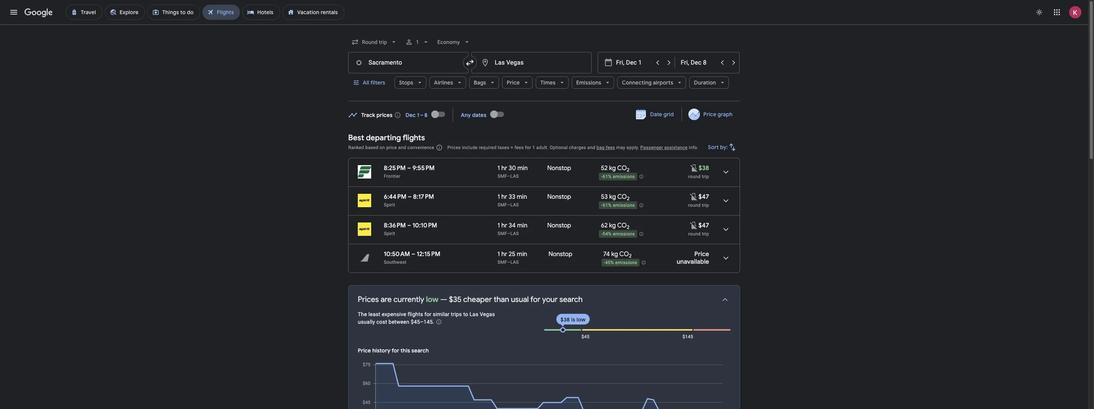 Task type: locate. For each thing, give the bounding box(es) containing it.
expensive
[[382, 312, 406, 318]]

co inside 62 kg co 2
[[618, 222, 627, 230]]

38 US dollars text field
[[699, 165, 709, 172]]

airlines button
[[430, 74, 466, 92]]

trips
[[451, 312, 462, 318]]

2 hr from the top
[[502, 193, 508, 201]]

1 for 1 hr 34 min
[[498, 222, 500, 230]]

leaves sacramento international airport at 8:25 pm on friday, december 1 and arrives at harry reid international airport at 9:55 pm on friday, december 1. element
[[384, 165, 435, 172]]

departing
[[366, 133, 401, 143]]

las down 33 on the left of the page
[[511, 203, 519, 208]]

min right 33 on the left of the page
[[517, 193, 527, 201]]

smf for 1 hr 30 min
[[498, 174, 507, 179]]

price inside price unavailable
[[695, 251, 709, 258]]

las down 25
[[511, 260, 519, 265]]

total duration 1 hr 34 min. element
[[498, 222, 548, 231]]

least
[[369, 312, 381, 318]]

0 horizontal spatial fees
[[515, 145, 524, 150]]

flight details. leaves sacramento international airport at 8:36 pm on friday, december 1 and arrives at harry reid international airport at 10:10 pm on friday, december 1. image
[[717, 221, 736, 239]]

1 horizontal spatial $38
[[699, 165, 709, 172]]

round down 47 us dollars text field
[[689, 232, 701, 237]]

- down the 53
[[602, 203, 603, 208]]

1 61% from the top
[[603, 174, 612, 180]]

price history graph application
[[357, 361, 731, 410]]

change appearance image
[[1031, 3, 1049, 21]]

flight details. leaves sacramento international airport at 10:50 am on friday, december 1 and arrives at harry reid international airport at 12:15 pm on friday, december 1. image
[[717, 249, 736, 268]]

spirit for 8:36 pm
[[384, 231, 395, 237]]

hr left 30
[[502, 165, 508, 172]]

2 $47 from the top
[[699, 222, 709, 230]]

price for price history for this search
[[358, 348, 371, 355]]

unavailable
[[677, 258, 709, 266]]

this price for this flight doesn't include overhead bin access. if you need a carry-on bag, use the bags filter to update prices. image down this price for this flight doesn't include overhead bin access. if you need a carry-on bag, use the bags filter to update prices. icon
[[690, 221, 699, 230]]

4 las from the top
[[511, 260, 519, 265]]

1 hr 34 min smf – las
[[498, 222, 528, 237]]

smf for 1 hr 33 min
[[498, 203, 507, 208]]

min inside 1 hr 33 min smf – las
[[517, 193, 527, 201]]

– left 8:17 pm
[[408, 193, 412, 201]]

$47 left the flight details. leaves sacramento international airport at 6:44 pm on friday, december 1 and arrives at harry reid international airport at 8:17 pm on friday, december 1. icon
[[699, 193, 709, 201]]

– right 8:36 pm
[[407, 222, 411, 230]]

price right bags popup button at top left
[[507, 79, 520, 86]]

southwest
[[384, 260, 407, 265]]

0 vertical spatial search
[[560, 295, 583, 305]]

las inside the 1 hr 30 min smf – las
[[511, 174, 519, 179]]

0 vertical spatial low
[[426, 295, 439, 305]]

price inside button
[[704, 111, 717, 118]]

-
[[602, 174, 603, 180], [602, 203, 603, 208], [602, 232, 603, 237], [604, 260, 605, 266]]

similar
[[433, 312, 450, 318]]

las down 30
[[511, 174, 519, 179]]

spirit down 6:44 pm
[[384, 203, 395, 208]]

1 horizontal spatial fees
[[606, 145, 615, 150]]

61%
[[603, 174, 612, 180], [603, 203, 612, 208]]

-61% emissions down 53 kg co 2
[[602, 203, 635, 208]]

smf inside the 1 hr 34 min smf – las
[[498, 231, 507, 237]]

any dates
[[461, 112, 487, 119]]

las for 30
[[511, 174, 519, 179]]

convenience
[[408, 145, 435, 150]]

0 vertical spatial trip
[[702, 174, 709, 180]]

1 vertical spatial $47
[[699, 222, 709, 230]]

0 vertical spatial 61%
[[603, 174, 612, 180]]

kg
[[609, 165, 616, 172], [610, 193, 616, 201], [609, 222, 616, 230], [612, 251, 618, 258]]

duration
[[694, 79, 716, 86]]

2 round trip from the top
[[689, 203, 709, 208]]

co for 62
[[618, 222, 627, 230]]

1 spirit from the top
[[384, 203, 395, 208]]

1 – 8
[[417, 112, 428, 119]]

price left flight details. leaves sacramento international airport at 10:50 am on friday, december 1 and arrives at harry reid international airport at 12:15 pm on friday, december 1. icon
[[695, 251, 709, 258]]

1 horizontal spatial search
[[560, 295, 583, 305]]

trip for 62
[[702, 232, 709, 237]]

hr
[[502, 165, 508, 172], [502, 193, 508, 201], [502, 222, 508, 230], [502, 251, 508, 258]]

bags
[[474, 79, 486, 86]]

hr left 34
[[502, 222, 508, 230]]

flights up convenience
[[403, 133, 425, 143]]

0 horizontal spatial search
[[412, 348, 429, 355]]

nonstop flight. element for 1 hr 33 min
[[548, 193, 571, 202]]

and right price
[[398, 145, 406, 150]]

best
[[348, 133, 364, 143]]

12:15 pm
[[417, 251, 441, 258]]

2 spirit from the top
[[384, 231, 395, 237]]

min inside the 1 hr 34 min smf – las
[[517, 222, 528, 230]]

emissions for 62
[[613, 232, 635, 237]]

smf down total duration 1 hr 34 min. "element"
[[498, 231, 507, 237]]

2 inside 53 kg co 2
[[627, 196, 630, 202]]

kg right 62
[[609, 222, 616, 230]]

Departure text field
[[616, 52, 652, 73]]

0 horizontal spatial low
[[426, 295, 439, 305]]

low left —
[[426, 295, 439, 305]]

1 round from the top
[[689, 174, 701, 180]]

2 up -45% emissions
[[629, 253, 632, 260]]

2 las from the top
[[511, 203, 519, 208]]

prices
[[448, 145, 461, 150], [358, 295, 379, 305]]

1 horizontal spatial prices
[[448, 145, 461, 150]]

by:
[[721, 144, 728, 151]]

flights inside the least expensive flights for similar trips to las vegas usually cost between $45–145 .
[[408, 312, 423, 318]]

1 vertical spatial round trip
[[689, 203, 709, 208]]

2 -61% emissions from the top
[[602, 203, 635, 208]]

smf
[[498, 174, 507, 179], [498, 203, 507, 208], [498, 231, 507, 237], [498, 260, 507, 265]]

spirit inside 8:36 pm – 10:10 pm spirit
[[384, 231, 395, 237]]

kg for 53
[[610, 193, 616, 201]]

– inside the 1 hr 34 min smf – las
[[507, 231, 511, 237]]

3 trip from the top
[[702, 232, 709, 237]]

passenger assistance button
[[641, 145, 688, 150]]

1 button
[[403, 33, 433, 51]]

61% for 52
[[603, 174, 612, 180]]

1 inside 1 hr 33 min smf – las
[[498, 193, 500, 201]]

1 vertical spatial low
[[577, 317, 586, 324]]

$38 for $38
[[699, 165, 709, 172]]

kg right the 53
[[610, 193, 616, 201]]

1
[[416, 39, 419, 45], [533, 145, 535, 150], [498, 165, 500, 172], [498, 193, 500, 201], [498, 222, 500, 230], [498, 251, 500, 258]]

1 vertical spatial trip
[[702, 203, 709, 208]]

0 horizontal spatial and
[[398, 145, 406, 150]]

main content
[[348, 105, 748, 410]]

flights
[[403, 133, 425, 143], [408, 312, 423, 318]]

3 smf from the top
[[498, 231, 507, 237]]

las inside the 1 hr 34 min smf – las
[[511, 231, 519, 237]]

usually
[[358, 319, 375, 325]]

your
[[542, 295, 558, 305]]

min inside the 1 hr 25 min smf – las
[[517, 251, 527, 258]]

the least expensive flights for similar trips to las vegas usually cost between $45–145 .
[[358, 312, 495, 325]]

low
[[426, 295, 439, 305], [577, 317, 586, 324]]

co right 52
[[618, 165, 627, 172]]

hr inside the 1 hr 30 min smf – las
[[502, 165, 508, 172]]

flights up $45–145
[[408, 312, 423, 318]]

find the best price region
[[348, 105, 740, 127]]

0 vertical spatial spirit
[[384, 203, 395, 208]]

1 inside the 1 hr 30 min smf – las
[[498, 165, 500, 172]]

Departure time: 6:44 PM. text field
[[384, 193, 407, 201]]

spirit inside 6:44 pm – 8:17 pm spirit
[[384, 203, 395, 208]]

trip down 47 us dollars text field
[[702, 232, 709, 237]]

Departure time: 8:36 PM. text field
[[384, 222, 406, 230]]

round trip down 47 us dollars text field
[[689, 232, 709, 237]]

smf for 1 hr 34 min
[[498, 231, 507, 237]]

1 vertical spatial 61%
[[603, 203, 612, 208]]

- down 62
[[602, 232, 603, 237]]

co
[[618, 165, 627, 172], [618, 193, 627, 201], [618, 222, 627, 230], [620, 251, 629, 258]]

2 vertical spatial trip
[[702, 232, 709, 237]]

and
[[398, 145, 406, 150], [588, 145, 596, 150]]

0 vertical spatial $38
[[699, 165, 709, 172]]

smf inside the 1 hr 30 min smf – las
[[498, 174, 507, 179]]

1 vertical spatial this price for this flight doesn't include overhead bin access. if you need a carry-on bag, use the bags filter to update prices. image
[[690, 221, 699, 230]]

47 US dollars text field
[[699, 222, 709, 230]]

price for price
[[507, 79, 520, 86]]

- down the 74
[[604, 260, 605, 266]]

52
[[601, 165, 608, 172]]

min for 1 hr 34 min
[[517, 222, 528, 230]]

round trip for 52
[[689, 174, 709, 180]]

connecting airports button
[[618, 74, 687, 92]]

spirit
[[384, 203, 395, 208], [384, 231, 395, 237]]

3 round trip from the top
[[689, 232, 709, 237]]

8:25 pm
[[384, 165, 406, 172]]

airports
[[653, 79, 674, 86]]

10:50 am – 12:15 pm southwest
[[384, 251, 441, 265]]

adult.
[[537, 145, 549, 150]]

dates
[[472, 112, 487, 119]]

emissions down 53 kg co 2
[[613, 203, 635, 208]]

min right 25
[[517, 251, 527, 258]]

hr left 33 on the left of the page
[[502, 193, 508, 201]]

las inside 1 hr 33 min smf – las
[[511, 203, 519, 208]]

bag
[[597, 145, 605, 150]]

8:36 pm
[[384, 222, 406, 230]]

price history graph image
[[357, 361, 731, 410]]

smf inside 1 hr 33 min smf – las
[[498, 203, 507, 208]]

co for 52
[[618, 165, 627, 172]]

kg inside 62 kg co 2
[[609, 222, 616, 230]]

None field
[[348, 35, 401, 49], [435, 35, 474, 49], [348, 35, 401, 49], [435, 35, 474, 49]]

2 up -54% emissions
[[627, 224, 630, 231]]

$47
[[699, 193, 709, 201], [699, 222, 709, 230]]

Departure time: 10:50 AM. text field
[[384, 251, 410, 258]]

min for 1 hr 30 min
[[518, 165, 528, 172]]

2 round from the top
[[689, 203, 701, 208]]

prices up the the
[[358, 295, 379, 305]]

co inside 74 kg co 2
[[620, 251, 629, 258]]

$38 left flight details. leaves sacramento international airport at 8:25 pm on friday, december 1 and arrives at harry reid international airport at 9:55 pm on friday, december 1. image
[[699, 165, 709, 172]]

cheaper
[[464, 295, 492, 305]]

hr for 25
[[502, 251, 508, 258]]

grid
[[664, 111, 674, 118]]

trip down '38 us dollars' "text box"
[[702, 174, 709, 180]]

1 fees from the left
[[515, 145, 524, 150]]

1 smf from the top
[[498, 174, 507, 179]]

$47 for 53
[[699, 193, 709, 201]]

- down 52
[[602, 174, 603, 180]]

1 for 1 hr 25 min
[[498, 251, 500, 258]]

fees
[[515, 145, 524, 150], [606, 145, 615, 150]]

1 trip from the top
[[702, 174, 709, 180]]

1 this price for this flight doesn't include overhead bin access. if you need a carry-on bag, use the bags filter to update prices. image from the top
[[690, 164, 699, 173]]

co inside '52 kg co 2'
[[618, 165, 627, 172]]

fees right the bag
[[606, 145, 615, 150]]

2 trip from the top
[[702, 203, 709, 208]]

kg inside 53 kg co 2
[[610, 193, 616, 201]]

47 US dollars text field
[[699, 193, 709, 201]]

0 horizontal spatial $38
[[561, 317, 570, 324]]

1 -61% emissions from the top
[[602, 174, 635, 180]]

2 vertical spatial round trip
[[689, 232, 709, 237]]

price left 'graph'
[[704, 111, 717, 118]]

track prices
[[361, 112, 393, 119]]

stops
[[399, 79, 414, 86]]

kg for 62
[[609, 222, 616, 230]]

trip down $47 text box
[[702, 203, 709, 208]]

history
[[373, 348, 391, 355]]

1 vertical spatial spirit
[[384, 231, 395, 237]]

spirit down departure time: 8:36 pm. text box
[[384, 231, 395, 237]]

10:10 pm
[[413, 222, 437, 230]]

total duration 1 hr 25 min. element
[[498, 251, 549, 260]]

round down this price for this flight doesn't include overhead bin access. if you need a carry-on bag, use the bags filter to update prices. icon
[[689, 203, 701, 208]]

– down 34
[[507, 231, 511, 237]]

– down 30
[[507, 174, 511, 179]]

las inside the 1 hr 25 min smf – las
[[511, 260, 519, 265]]

hr inside the 1 hr 25 min smf – las
[[502, 251, 508, 258]]

1 vertical spatial round
[[689, 203, 701, 208]]

2 for 62
[[627, 224, 630, 231]]

min right 30
[[518, 165, 528, 172]]

2 for 53
[[627, 196, 630, 202]]

hr left 25
[[502, 251, 508, 258]]

$38
[[699, 165, 709, 172], [561, 317, 570, 324]]

Arrival time: 9:55 PM. text field
[[413, 165, 435, 172]]

Departure time: 8:25 PM. text field
[[384, 165, 406, 172]]

las down 34
[[511, 231, 519, 237]]

1 inside the 1 hr 25 min smf – las
[[498, 251, 500, 258]]

1 vertical spatial flights
[[408, 312, 423, 318]]

kg right the 74
[[612, 251, 618, 258]]

1 las from the top
[[511, 174, 519, 179]]

$47 left flight details. leaves sacramento international airport at 8:36 pm on friday, december 1 and arrives at harry reid international airport at 10:10 pm on friday, december 1. icon
[[699, 222, 709, 230]]

1 $47 from the top
[[699, 193, 709, 201]]

prices are currently low — $35 cheaper than usual for your search
[[358, 295, 583, 305]]

-61% emissions down '52 kg co 2'
[[602, 174, 635, 180]]

hr inside the 1 hr 34 min smf – las
[[502, 222, 508, 230]]

Arrival time: 12:15 PM. text field
[[417, 251, 441, 258]]

– down 33 on the left of the page
[[507, 203, 511, 208]]

usual
[[511, 295, 529, 305]]

passenger
[[641, 145, 663, 150]]

2 for 52
[[627, 167, 630, 174]]

filters
[[371, 79, 385, 86]]

min
[[518, 165, 528, 172], [517, 193, 527, 201], [517, 222, 528, 230], [517, 251, 527, 258]]

kg for 52
[[609, 165, 616, 172]]

this price for this flight doesn't include overhead bin access. if you need a carry-on bag, use the bags filter to update prices. image for $38
[[690, 164, 699, 173]]

for up $45–145
[[425, 312, 432, 318]]

total duration 1 hr 30 min. element
[[498, 165, 548, 173]]

62 kg co 2
[[601, 222, 630, 231]]

3 round from the top
[[689, 232, 701, 237]]

None search field
[[348, 33, 740, 101]]

price for price graph
[[704, 111, 717, 118]]

round down '38 us dollars' "text box"
[[689, 174, 701, 180]]

nonstop for 1 hr 30 min
[[548, 165, 571, 172]]

fees right +
[[515, 145, 524, 150]]

all filters button
[[348, 74, 392, 92]]

loading results progress bar
[[0, 25, 1089, 26]]

0 vertical spatial round
[[689, 174, 701, 180]]

3 hr from the top
[[502, 222, 508, 230]]

co up -54% emissions
[[618, 222, 627, 230]]

min right 34
[[517, 222, 528, 230]]

—
[[440, 295, 447, 305]]

– inside the 1 hr 30 min smf – las
[[507, 174, 511, 179]]

any
[[461, 112, 471, 119]]

round trip for 62
[[689, 232, 709, 237]]

$145
[[683, 335, 694, 340]]

smf down total duration 1 hr 25 min. element
[[498, 260, 507, 265]]

2 vertical spatial round
[[689, 232, 701, 237]]

prices right learn more about ranking 'image'
[[448, 145, 461, 150]]

2 and from the left
[[588, 145, 596, 150]]

emissions down '52 kg co 2'
[[613, 174, 635, 180]]

1 for 1 hr 33 min
[[498, 193, 500, 201]]

2 down apply.
[[627, 167, 630, 174]]

1 inside the 1 hr 34 min smf – las
[[498, 222, 500, 230]]

round trip down '38 us dollars' "text box"
[[689, 174, 709, 180]]

$38 left is
[[561, 317, 570, 324]]

- for 74
[[604, 260, 605, 266]]

– right 8:25 pm
[[407, 165, 411, 172]]

hr inside 1 hr 33 min smf – las
[[502, 193, 508, 201]]

co right the 53
[[618, 193, 627, 201]]

1 vertical spatial $38
[[561, 317, 570, 324]]

smf down total duration 1 hr 33 min. element
[[498, 203, 507, 208]]

2 61% from the top
[[603, 203, 612, 208]]

1 round trip from the top
[[689, 174, 709, 180]]

4 hr from the top
[[502, 251, 508, 258]]

all
[[363, 79, 369, 86]]

co inside 53 kg co 2
[[618, 193, 627, 201]]

61% down the 53
[[603, 203, 612, 208]]

price
[[507, 79, 520, 86], [704, 111, 717, 118], [695, 251, 709, 258], [358, 348, 371, 355]]

- for 62
[[602, 232, 603, 237]]

search right this
[[412, 348, 429, 355]]

search up $38 is low
[[560, 295, 583, 305]]

2 this price for this flight doesn't include overhead bin access. if you need a carry-on bag, use the bags filter to update prices. image from the top
[[690, 221, 699, 230]]

prices for prices are currently low — $35 cheaper than usual for your search
[[358, 295, 379, 305]]

0 vertical spatial this price for this flight doesn't include overhead bin access. if you need a carry-on bag, use the bags filter to update prices. image
[[690, 164, 699, 173]]

2 smf from the top
[[498, 203, 507, 208]]

nonstop flight. element
[[548, 165, 571, 173], [548, 193, 571, 202], [548, 222, 571, 231], [549, 251, 573, 260]]

cost
[[377, 319, 387, 325]]

min inside the 1 hr 30 min smf – las
[[518, 165, 528, 172]]

kg inside 74 kg co 2
[[612, 251, 618, 258]]

0 vertical spatial $47
[[699, 193, 709, 201]]

best departing flights
[[348, 133, 425, 143]]

0 vertical spatial prices
[[448, 145, 461, 150]]

vegas
[[480, 312, 495, 318]]

flight details. leaves sacramento international airport at 8:25 pm on friday, december 1 and arrives at harry reid international airport at 9:55 pm on friday, december 1. image
[[717, 163, 736, 181]]

2 inside 74 kg co 2
[[629, 253, 632, 260]]

emissions down 62 kg co 2
[[613, 232, 635, 237]]

2 inside '52 kg co 2'
[[627, 167, 630, 174]]

1 vertical spatial -61% emissions
[[602, 203, 635, 208]]

None text field
[[472, 52, 592, 74]]

0 vertical spatial -61% emissions
[[602, 174, 635, 180]]

none search field containing all filters
[[348, 33, 740, 101]]

price inside popup button
[[507, 79, 520, 86]]

0 vertical spatial round trip
[[689, 174, 709, 180]]

emissions down 74 kg co 2
[[616, 260, 638, 266]]

2 inside 62 kg co 2
[[627, 224, 630, 231]]

round trip down this price for this flight doesn't include overhead bin access. if you need a carry-on bag, use the bags filter to update prices. icon
[[689, 203, 709, 208]]

learn more about ranking image
[[436, 144, 443, 151]]

None text field
[[348, 52, 469, 74]]

61% down 52
[[603, 174, 612, 180]]

1 horizontal spatial and
[[588, 145, 596, 150]]

this price for this flight doesn't include overhead bin access. if you need a carry-on bag, use the bags filter to update prices. image
[[690, 164, 699, 173], [690, 221, 699, 230]]

price left history on the bottom left
[[358, 348, 371, 355]]

– down 25
[[507, 260, 511, 265]]

1 vertical spatial prices
[[358, 295, 379, 305]]

smf down total duration 1 hr 30 min. element
[[498, 174, 507, 179]]

low right is
[[577, 317, 586, 324]]

learn more about tracked prices image
[[394, 112, 401, 119]]

45%
[[605, 260, 614, 266]]

3 las from the top
[[511, 231, 519, 237]]

4 smf from the top
[[498, 260, 507, 265]]

1 hr from the top
[[502, 165, 508, 172]]

– left 12:15 pm
[[412, 251, 415, 258]]

leaves sacramento international airport at 10:50 am on friday, december 1 and arrives at harry reid international airport at 12:15 pm on friday, december 1. element
[[384, 251, 441, 258]]

charges
[[569, 145, 586, 150]]

2 right the 53
[[627, 196, 630, 202]]

kg right 52
[[609, 165, 616, 172]]

kg inside '52 kg co 2'
[[609, 165, 616, 172]]

smf inside the 1 hr 25 min smf – las
[[498, 260, 507, 265]]

round trip
[[689, 174, 709, 180], [689, 203, 709, 208], [689, 232, 709, 237]]

this price for this flight doesn't include overhead bin access. if you need a carry-on bag, use the bags filter to update prices. image up this price for this flight doesn't include overhead bin access. if you need a carry-on bag, use the bags filter to update prices. icon
[[690, 164, 699, 173]]

price for price unavailable
[[695, 251, 709, 258]]

co up -45% emissions
[[620, 251, 629, 258]]

and left the bag
[[588, 145, 596, 150]]

connecting
[[622, 79, 652, 86]]

0 horizontal spatial prices
[[358, 295, 379, 305]]



Task type: vqa. For each thing, say whether or not it's contained in the screenshot.
1 hr 33 min SMF – LAS
yes



Task type: describe. For each thing, give the bounding box(es) containing it.
30
[[509, 165, 516, 172]]

round trip for 53
[[689, 203, 709, 208]]

-54% emissions
[[602, 232, 635, 237]]

times
[[541, 79, 556, 86]]

include
[[462, 145, 478, 150]]

$45–145
[[411, 319, 433, 325]]

flight details. leaves sacramento international airport at 6:44 pm on friday, december 1 and arrives at harry reid international airport at 8:17 pm on friday, december 1. image
[[717, 192, 736, 210]]

1 for 1 hr 30 min
[[498, 165, 500, 172]]

round for 62
[[689, 232, 701, 237]]

las
[[470, 312, 479, 318]]

spirit for 6:44 pm
[[384, 203, 395, 208]]

Arrival time: 8:17 PM. text field
[[413, 193, 434, 201]]

2 for 74
[[629, 253, 632, 260]]

for left your
[[531, 295, 541, 305]]

for inside the least expensive flights for similar trips to las vegas usually cost between $45–145 .
[[425, 312, 432, 318]]

- for 52
[[602, 174, 603, 180]]

las for 34
[[511, 231, 519, 237]]

prices for prices include required taxes + fees for 1 adult. optional charges and bag fees may apply. passenger assistance
[[448, 145, 461, 150]]

sort by:
[[708, 144, 728, 151]]

may
[[617, 145, 626, 150]]

stops button
[[395, 74, 427, 92]]

-45% emissions
[[604, 260, 638, 266]]

-61% emissions for 53
[[602, 203, 635, 208]]

1 vertical spatial search
[[412, 348, 429, 355]]

learn more about price insights image
[[436, 319, 442, 326]]

1 hr 30 min smf – las
[[498, 165, 528, 179]]

$38 for $38 is low
[[561, 317, 570, 324]]

emissions for 74
[[616, 260, 638, 266]]

hr for 30
[[502, 165, 508, 172]]

date grid
[[651, 111, 674, 118]]

.
[[433, 319, 435, 325]]

Return text field
[[681, 52, 716, 73]]

bags button
[[469, 74, 499, 92]]

- for 53
[[602, 203, 603, 208]]

airlines
[[434, 79, 453, 86]]

for left this
[[392, 348, 399, 355]]

to
[[464, 312, 468, 318]]

required
[[479, 145, 497, 150]]

2 fees from the left
[[606, 145, 615, 150]]

this
[[401, 348, 410, 355]]

9:55 pm
[[413, 165, 435, 172]]

swap origin and destination. image
[[466, 58, 475, 67]]

nonstop flight. element for 1 hr 34 min
[[548, 222, 571, 231]]

$38 is low
[[561, 317, 586, 324]]

for left adult.
[[525, 145, 531, 150]]

apply.
[[627, 145, 639, 150]]

1 inside popup button
[[416, 39, 419, 45]]

co for 53
[[618, 193, 627, 201]]

10:50 am
[[384, 251, 410, 258]]

between
[[389, 319, 410, 325]]

1 and from the left
[[398, 145, 406, 150]]

price button
[[502, 74, 533, 92]]

dec
[[406, 112, 416, 119]]

1 horizontal spatial low
[[577, 317, 586, 324]]

las for 25
[[511, 260, 519, 265]]

sort by: button
[[705, 138, 740, 157]]

is
[[571, 317, 576, 324]]

are
[[381, 295, 392, 305]]

sort
[[708, 144, 719, 151]]

54%
[[603, 232, 612, 237]]

8:17 pm
[[413, 193, 434, 201]]

62
[[601, 222, 608, 230]]

0 vertical spatial flights
[[403, 133, 425, 143]]

min for 1 hr 25 min
[[517, 251, 527, 258]]

25
[[509, 251, 516, 258]]

currently
[[394, 295, 424, 305]]

round for 53
[[689, 203, 701, 208]]

nonstop flight. element for 1 hr 30 min
[[548, 165, 571, 173]]

bag fees button
[[597, 145, 615, 150]]

duration button
[[690, 74, 729, 92]]

trip for 52
[[702, 174, 709, 180]]

this price for this flight doesn't include overhead bin access. if you need a carry-on bag, use the bags filter to update prices. image for $47
[[690, 221, 699, 230]]

price history for this search
[[358, 348, 429, 355]]

53 kg co 2
[[601, 193, 630, 202]]

Arrival time: 10:10 PM. text field
[[413, 222, 437, 230]]

ranked
[[348, 145, 364, 150]]

8:25 pm – 9:55 pm frontier
[[384, 165, 435, 179]]

hr for 33
[[502, 193, 508, 201]]

6:44 pm – 8:17 pm spirit
[[384, 193, 434, 208]]

$35
[[449, 295, 462, 305]]

las for 33
[[511, 203, 519, 208]]

emissions button
[[572, 74, 615, 92]]

optional
[[550, 145, 568, 150]]

nonstop for 1 hr 33 min
[[548, 193, 571, 201]]

assistance
[[665, 145, 688, 150]]

price graph button
[[684, 108, 739, 121]]

price
[[386, 145, 397, 150]]

round for 52
[[689, 174, 701, 180]]

prices include required taxes + fees for 1 adult. optional charges and bag fees may apply. passenger assistance
[[448, 145, 688, 150]]

– inside 8:36 pm – 10:10 pm spirit
[[407, 222, 411, 230]]

8:36 pm – 10:10 pm spirit
[[384, 222, 437, 237]]

emissions for 52
[[613, 174, 635, 180]]

graph
[[718, 111, 733, 118]]

dec 1 – 8
[[406, 112, 428, 119]]

nonstop for 1 hr 25 min
[[549, 251, 573, 258]]

date
[[651, 111, 663, 118]]

on
[[380, 145, 385, 150]]

times button
[[536, 74, 569, 92]]

trip for 53
[[702, 203, 709, 208]]

emissions
[[576, 79, 602, 86]]

– inside the 10:50 am – 12:15 pm southwest
[[412, 251, 415, 258]]

leaves sacramento international airport at 6:44 pm on friday, december 1 and arrives at harry reid international airport at 8:17 pm on friday, december 1. element
[[384, 193, 434, 201]]

emissions for 53
[[613, 203, 635, 208]]

-61% emissions for 52
[[602, 174, 635, 180]]

$45
[[582, 335, 590, 340]]

price graph
[[704, 111, 733, 118]]

nonstop for 1 hr 34 min
[[548, 222, 571, 230]]

61% for 53
[[603, 203, 612, 208]]

main menu image
[[9, 8, 18, 17]]

nonstop flight. element for 1 hr 25 min
[[549, 251, 573, 260]]

connecting airports
[[622, 79, 674, 86]]

1 hr 33 min smf – las
[[498, 193, 527, 208]]

than
[[494, 295, 509, 305]]

smf for 1 hr 25 min
[[498, 260, 507, 265]]

+
[[511, 145, 514, 150]]

based
[[366, 145, 379, 150]]

min for 1 hr 33 min
[[517, 193, 527, 201]]

$47 for 62
[[699, 222, 709, 230]]

– inside 8:25 pm – 9:55 pm frontier
[[407, 165, 411, 172]]

hr for 34
[[502, 222, 508, 230]]

this price for this flight doesn't include overhead bin access. if you need a carry-on bag, use the bags filter to update prices. image
[[690, 192, 699, 202]]

total duration 1 hr 33 min. element
[[498, 193, 548, 202]]

kg for 74
[[612, 251, 618, 258]]

– inside 1 hr 33 min smf – las
[[507, 203, 511, 208]]

price unavailable
[[677, 251, 709, 266]]

– inside 6:44 pm – 8:17 pm spirit
[[408, 193, 412, 201]]

leaves sacramento international airport at 8:36 pm on friday, december 1 and arrives at harry reid international airport at 10:10 pm on friday, december 1. element
[[384, 222, 437, 230]]

6:44 pm
[[384, 193, 407, 201]]

74
[[604, 251, 610, 258]]

main content containing best departing flights
[[348, 105, 748, 410]]

53
[[601, 193, 608, 201]]

– inside the 1 hr 25 min smf – las
[[507, 260, 511, 265]]

co for 74
[[620, 251, 629, 258]]



